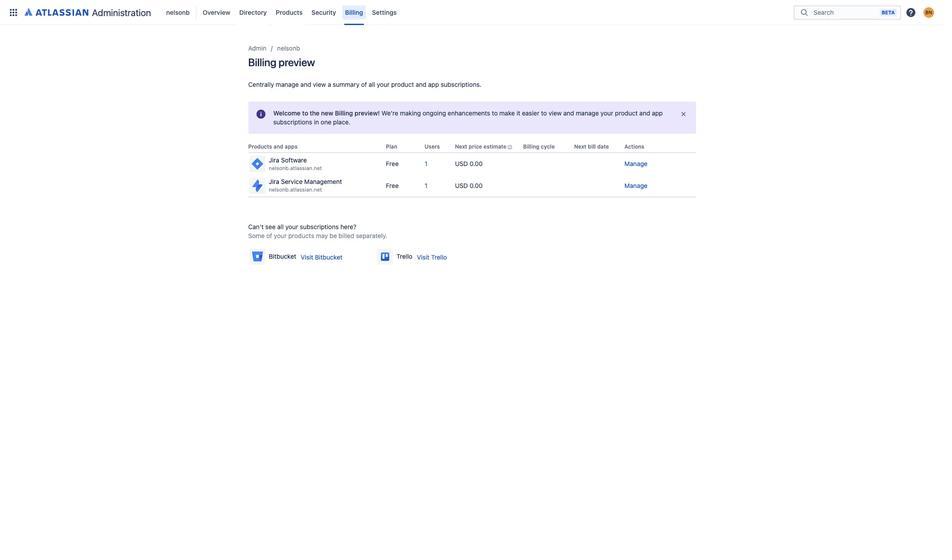 Task type: describe. For each thing, give the bounding box(es) containing it.
0 vertical spatial all
[[369, 81, 375, 88]]

next price estimate
[[455, 143, 507, 150]]

Search field
[[811, 4, 880, 20]]

directory link
[[237, 5, 270, 19]]

and left a
[[301, 81, 311, 88]]

bitbucket
[[315, 253, 343, 261]]

and left apps
[[274, 143, 283, 150]]

be
[[330, 232, 337, 239]]

visit for visit trello
[[417, 253, 430, 261]]

billing cycle
[[523, 143, 555, 150]]

service
[[281, 178, 303, 186]]

your up we're
[[377, 81, 390, 88]]

0 horizontal spatial view
[[313, 81, 326, 88]]

we're
[[382, 109, 398, 117]]

products
[[288, 232, 314, 239]]

billing for billing
[[345, 8, 363, 16]]

bill
[[588, 143, 596, 150]]

visit trello
[[417, 253, 447, 261]]

welcome
[[273, 109, 301, 117]]

jira service management nelsonb.atlassian.net
[[269, 178, 342, 193]]

1 vertical spatial nelsonb
[[277, 44, 300, 52]]

users
[[425, 143, 440, 150]]

2 to from the left
[[492, 109, 498, 117]]

usd 0.00 for management
[[455, 182, 483, 189]]

1 manage link from the top
[[625, 160, 648, 168]]

security link
[[309, 5, 339, 19]]

nelsonb inside global navigation element
[[166, 8, 190, 16]]

info image
[[507, 144, 514, 151]]

next for next price estimate
[[455, 143, 467, 150]]

nelsonb.atlassian.net inside jira service management nelsonb.atlassian.net
[[269, 186, 322, 193]]

actions
[[625, 143, 645, 150]]

visit bitbucket
[[301, 253, 343, 261]]

settings link
[[370, 5, 400, 19]]

your up products
[[285, 223, 298, 230]]

price
[[469, 143, 482, 150]]

may
[[316, 232, 328, 239]]

subscriptions.
[[441, 81, 482, 88]]

usd 0.00 for nelsonb.atlassian.net
[[455, 160, 483, 168]]

jira software image
[[250, 157, 264, 171]]

admin
[[248, 44, 267, 52]]

usd for nelsonb.atlassian.net
[[455, 160, 468, 168]]

welcome to the new billing preview!
[[273, 109, 380, 117]]

view inside we're making ongoing enhancements to make it easier to view and manage your product and app subscriptions in one place.
[[549, 109, 562, 117]]

0 horizontal spatial app
[[428, 81, 439, 88]]

help icon image
[[906, 7, 917, 18]]

billing preview
[[248, 56, 315, 69]]

billing for billing cycle
[[523, 143, 540, 150]]

products and apps
[[248, 143, 298, 150]]

billed
[[339, 232, 354, 239]]

estimate
[[484, 143, 507, 150]]

jira for jira software
[[269, 156, 279, 164]]

preview!
[[355, 109, 380, 117]]

dismiss image
[[680, 111, 687, 118]]

visit for visit bitbucket
[[301, 253, 313, 261]]

2 manage link from the top
[[625, 182, 648, 189]]

manage inside we're making ongoing enhancements to make it easier to view and manage your product and app subscriptions in one place.
[[576, 109, 599, 117]]

management
[[304, 178, 342, 186]]

1 to from the left
[[302, 109, 308, 117]]

administration link
[[21, 5, 155, 19]]

free for management
[[386, 182, 399, 189]]

and up actions
[[640, 109, 650, 117]]

cycle
[[541, 143, 555, 150]]

1 vertical spatial nelsonb link
[[277, 43, 300, 54]]

1 nelsonb.atlassian.net from the top
[[269, 165, 322, 171]]

software
[[281, 156, 307, 164]]

of inside can't see all your subscriptions here? some of your products may be billed separately.
[[266, 232, 272, 239]]

summary
[[333, 81, 360, 88]]

search icon image
[[799, 8, 810, 17]]

0 vertical spatial nelsonb link
[[164, 5, 192, 19]]

next bill date
[[574, 143, 609, 150]]

separately.
[[356, 232, 387, 239]]

billing link
[[343, 5, 366, 19]]

free for nelsonb.atlassian.net
[[386, 160, 399, 168]]

billing up place.
[[335, 109, 353, 117]]

jira software nelsonb.atlassian.net
[[269, 156, 322, 171]]

we're making ongoing enhancements to make it easier to view and manage your product and app subscriptions in one place.
[[273, 109, 663, 126]]

administration
[[92, 7, 151, 18]]



Task type: vqa. For each thing, say whether or not it's contained in the screenshot.
Management's 1 "link"
yes



Task type: locate. For each thing, give the bounding box(es) containing it.
nelsonb up billing preview
[[277, 44, 300, 52]]

it
[[517, 109, 520, 117]]

enhancements
[[448, 109, 490, 117]]

subscriptions down welcome
[[273, 118, 312, 126]]

nelsonb left "overview"
[[166, 8, 190, 16]]

0 vertical spatial manage
[[625, 160, 648, 168]]

visit inside visit trello link
[[417, 253, 430, 261]]

centrally manage and view a summary of all your product and app subscriptions.
[[248, 81, 482, 88]]

a
[[328, 81, 331, 88]]

all right see
[[277, 223, 284, 230]]

nelsonb link
[[164, 5, 192, 19], [277, 43, 300, 54]]

1 vertical spatial manage
[[576, 109, 599, 117]]

1 horizontal spatial view
[[549, 109, 562, 117]]

product
[[391, 81, 414, 88], [615, 109, 638, 117]]

directory
[[239, 8, 267, 16]]

make
[[500, 109, 515, 117]]

account image
[[924, 7, 935, 18]]

2 manage from the top
[[625, 182, 648, 189]]

info block image
[[255, 109, 266, 120]]

2 0.00 from the top
[[470, 182, 483, 189]]

1 vertical spatial 1 link
[[425, 182, 428, 189]]

plan
[[386, 143, 397, 150]]

bitbucket
[[269, 253, 296, 260]]

1 vertical spatial view
[[549, 109, 562, 117]]

easier
[[522, 109, 540, 117]]

jira left service
[[269, 178, 279, 186]]

here?
[[341, 223, 357, 230]]

jira inside jira service management nelsonb.atlassian.net
[[269, 178, 279, 186]]

1 vertical spatial manage link
[[625, 182, 648, 189]]

1 vertical spatial of
[[266, 232, 272, 239]]

1 horizontal spatial visit
[[417, 253, 430, 261]]

2 nelsonb.atlassian.net from the top
[[269, 186, 322, 193]]

apps
[[285, 143, 298, 150]]

0 vertical spatial manage
[[276, 81, 299, 88]]

1 for management
[[425, 182, 428, 189]]

1 vertical spatial product
[[615, 109, 638, 117]]

jira service management image
[[250, 178, 264, 193], [250, 178, 264, 193]]

0.00 for nelsonb.atlassian.net
[[470, 160, 483, 168]]

appswitcher icon image
[[8, 7, 19, 18]]

products for products and apps
[[248, 143, 272, 150]]

administration banner
[[0, 0, 944, 25]]

billing down admin link
[[248, 56, 276, 69]]

1 0.00 from the top
[[470, 160, 483, 168]]

your up date
[[601, 109, 614, 117]]

manage down billing preview
[[276, 81, 299, 88]]

1 1 from the top
[[425, 160, 428, 168]]

billing for billing preview
[[248, 56, 276, 69]]

in
[[314, 118, 319, 126]]

manage up next bill date
[[576, 109, 599, 117]]

app left subscriptions.
[[428, 81, 439, 88]]

manage
[[625, 160, 648, 168], [625, 182, 648, 189]]

preview
[[279, 56, 315, 69]]

1 vertical spatial all
[[277, 223, 284, 230]]

2 usd 0.00 from the top
[[455, 182, 483, 189]]

1 horizontal spatial nelsonb
[[277, 44, 300, 52]]

bitbucket image
[[250, 249, 264, 264]]

1 usd from the top
[[455, 160, 468, 168]]

jira down products and apps
[[269, 156, 279, 164]]

1 vertical spatial subscriptions
[[300, 223, 339, 230]]

trello image
[[378, 249, 392, 264], [378, 249, 392, 264]]

nelsonb link up billing preview
[[277, 43, 300, 54]]

1 vertical spatial usd
[[455, 182, 468, 189]]

0 vertical spatial product
[[391, 81, 414, 88]]

2 jira from the top
[[269, 178, 279, 186]]

next for next bill date
[[574, 143, 587, 150]]

products
[[276, 8, 303, 16], [248, 143, 272, 150]]

1 horizontal spatial manage
[[576, 109, 599, 117]]

0 horizontal spatial visit
[[301, 253, 313, 261]]

view left a
[[313, 81, 326, 88]]

1 vertical spatial free
[[386, 182, 399, 189]]

0 vertical spatial 0.00
[[470, 160, 483, 168]]

1 vertical spatial app
[[652, 109, 663, 117]]

making
[[400, 109, 421, 117]]

1 horizontal spatial app
[[652, 109, 663, 117]]

1 usd 0.00 from the top
[[455, 160, 483, 168]]

date
[[597, 143, 609, 150]]

products left security
[[276, 8, 303, 16]]

1 horizontal spatial to
[[492, 109, 498, 117]]

0 vertical spatial jira
[[269, 156, 279, 164]]

0 horizontal spatial nelsonb
[[166, 8, 190, 16]]

1 vertical spatial usd 0.00
[[455, 182, 483, 189]]

billing
[[345, 8, 363, 16], [248, 56, 276, 69], [335, 109, 353, 117], [523, 143, 540, 150]]

trello
[[397, 253, 413, 260]]

usd 0.00
[[455, 160, 483, 168], [455, 182, 483, 189]]

app inside we're making ongoing enhancements to make it easier to view and manage your product and app subscriptions in one place.
[[652, 109, 663, 117]]

centrally
[[248, 81, 274, 88]]

of down see
[[266, 232, 272, 239]]

0 vertical spatial of
[[361, 81, 367, 88]]

0 vertical spatial app
[[428, 81, 439, 88]]

0 vertical spatial subscriptions
[[273, 118, 312, 126]]

visit left bitbucket
[[301, 253, 313, 261]]

jira for jira service management
[[269, 178, 279, 186]]

0 vertical spatial nelsonb.atlassian.net
[[269, 165, 322, 171]]

billing right security
[[345, 8, 363, 16]]

to
[[302, 109, 308, 117], [492, 109, 498, 117], [541, 109, 547, 117]]

ongoing
[[423, 109, 446, 117]]

product up making
[[391, 81, 414, 88]]

the
[[310, 109, 320, 117]]

new
[[321, 109, 333, 117]]

view right easier
[[549, 109, 562, 117]]

1 horizontal spatial nelsonb link
[[277, 43, 300, 54]]

0 vertical spatial view
[[313, 81, 326, 88]]

1 jira from the top
[[269, 156, 279, 164]]

nelsonb.atlassian.net
[[269, 165, 322, 171], [269, 186, 322, 193]]

and right easier
[[564, 109, 574, 117]]

trello
[[431, 253, 447, 261]]

1 for nelsonb.atlassian.net
[[425, 160, 428, 168]]

next left price
[[455, 143, 467, 150]]

usd
[[455, 160, 468, 168], [455, 182, 468, 189]]

subscriptions up may
[[300, 223, 339, 230]]

manage
[[276, 81, 299, 88], [576, 109, 599, 117]]

all right summary
[[369, 81, 375, 88]]

free
[[386, 160, 399, 168], [386, 182, 399, 189]]

0 horizontal spatial to
[[302, 109, 308, 117]]

1 vertical spatial nelsonb.atlassian.net
[[269, 186, 322, 193]]

admin link
[[248, 43, 267, 54]]

visit bitbucket link
[[301, 253, 343, 262]]

some
[[248, 232, 265, 239]]

manage for 2nd manage link from the bottom
[[625, 160, 648, 168]]

1 vertical spatial manage
[[625, 182, 648, 189]]

0 vertical spatial 1 link
[[425, 160, 428, 168]]

1 link for management
[[425, 182, 428, 189]]

can't
[[248, 223, 264, 230]]

jira inside jira software nelsonb.atlassian.net
[[269, 156, 279, 164]]

overview link
[[200, 5, 233, 19]]

jira
[[269, 156, 279, 164], [269, 178, 279, 186]]

1 vertical spatial jira
[[269, 178, 279, 186]]

your inside we're making ongoing enhancements to make it easier to view and manage your product and app subscriptions in one place.
[[601, 109, 614, 117]]

2 1 link from the top
[[425, 182, 428, 189]]

0 horizontal spatial product
[[391, 81, 414, 88]]

2 next from the left
[[574, 143, 587, 150]]

beta
[[882, 9, 895, 15]]

1 horizontal spatial product
[[615, 109, 638, 117]]

nelsonb link left overview link
[[164, 5, 192, 19]]

0 horizontal spatial of
[[266, 232, 272, 239]]

1 horizontal spatial next
[[574, 143, 587, 150]]

next left bill
[[574, 143, 587, 150]]

settings
[[372, 8, 397, 16]]

to right easier
[[541, 109, 547, 117]]

can't see all your subscriptions here? some of your products may be billed separately.
[[248, 223, 387, 239]]

your down see
[[274, 232, 287, 239]]

nelsonb.atlassian.net down software
[[269, 165, 322, 171]]

atlassian image
[[25, 6, 88, 17], [25, 6, 88, 17]]

see
[[265, 223, 276, 230]]

0 horizontal spatial nelsonb link
[[164, 5, 192, 19]]

your
[[377, 81, 390, 88], [601, 109, 614, 117], [285, 223, 298, 230], [274, 232, 287, 239]]

and up making
[[416, 81, 427, 88]]

subscriptions inside can't see all your subscriptions here? some of your products may be billed separately.
[[300, 223, 339, 230]]

nelsonb
[[166, 8, 190, 16], [277, 44, 300, 52]]

0.00
[[470, 160, 483, 168], [470, 182, 483, 189]]

2 free from the top
[[386, 182, 399, 189]]

2 usd from the top
[[455, 182, 468, 189]]

0 vertical spatial 1
[[425, 160, 428, 168]]

usd for management
[[455, 182, 468, 189]]

global navigation element
[[5, 0, 794, 25]]

one
[[321, 118, 332, 126]]

1 vertical spatial 1
[[425, 182, 428, 189]]

products for products
[[276, 8, 303, 16]]

1 horizontal spatial products
[[276, 8, 303, 16]]

visit inside 'visit bitbucket' link
[[301, 253, 313, 261]]

app
[[428, 81, 439, 88], [652, 109, 663, 117]]

bitbucket image
[[250, 249, 264, 264]]

1 manage from the top
[[625, 160, 648, 168]]

1 visit from the left
[[301, 253, 313, 261]]

products link
[[273, 5, 305, 19]]

visit trello link
[[417, 253, 447, 262]]

1 link for nelsonb.atlassian.net
[[425, 160, 428, 168]]

jira software image
[[250, 157, 264, 171]]

0 vertical spatial usd
[[455, 160, 468, 168]]

1 vertical spatial 0.00
[[470, 182, 483, 189]]

all
[[369, 81, 375, 88], [277, 223, 284, 230]]

subscriptions inside we're making ongoing enhancements to make it easier to view and manage your product and app subscriptions in one place.
[[273, 118, 312, 126]]

visit
[[301, 253, 313, 261], [417, 253, 430, 261]]

0 vertical spatial free
[[386, 160, 399, 168]]

product inside we're making ongoing enhancements to make it easier to view and manage your product and app subscriptions in one place.
[[615, 109, 638, 117]]

products inside global navigation element
[[276, 8, 303, 16]]

0 horizontal spatial all
[[277, 223, 284, 230]]

to left the
[[302, 109, 308, 117]]

1 free from the top
[[386, 160, 399, 168]]

2 1 from the top
[[425, 182, 428, 189]]

0 horizontal spatial products
[[248, 143, 272, 150]]

all inside can't see all your subscriptions here? some of your products may be billed separately.
[[277, 223, 284, 230]]

1 link
[[425, 160, 428, 168], [425, 182, 428, 189]]

2 horizontal spatial to
[[541, 109, 547, 117]]

2 visit from the left
[[417, 253, 430, 261]]

3 to from the left
[[541, 109, 547, 117]]

1 next from the left
[[455, 143, 467, 150]]

0 vertical spatial manage link
[[625, 160, 648, 168]]

1
[[425, 160, 428, 168], [425, 182, 428, 189]]

1 horizontal spatial of
[[361, 81, 367, 88]]

billing left cycle
[[523, 143, 540, 150]]

visit left trello
[[417, 253, 430, 261]]

place.
[[333, 118, 351, 126]]

0 vertical spatial nelsonb
[[166, 8, 190, 16]]

manage link
[[625, 160, 648, 168], [625, 182, 648, 189]]

overview
[[203, 8, 230, 16]]

app left dismiss image
[[652, 109, 663, 117]]

security
[[312, 8, 336, 16]]

1 horizontal spatial all
[[369, 81, 375, 88]]

subscriptions
[[273, 118, 312, 126], [300, 223, 339, 230]]

0.00 for management
[[470, 182, 483, 189]]

of
[[361, 81, 367, 88], [266, 232, 272, 239]]

1 vertical spatial products
[[248, 143, 272, 150]]

billing inside "link"
[[345, 8, 363, 16]]

and
[[301, 81, 311, 88], [416, 81, 427, 88], [564, 109, 574, 117], [640, 109, 650, 117], [274, 143, 283, 150]]

of right summary
[[361, 81, 367, 88]]

next
[[455, 143, 467, 150], [574, 143, 587, 150]]

0 vertical spatial usd 0.00
[[455, 160, 483, 168]]

0 vertical spatial products
[[276, 8, 303, 16]]

to left make in the right top of the page
[[492, 109, 498, 117]]

product up actions
[[615, 109, 638, 117]]

1 1 link from the top
[[425, 160, 428, 168]]

0 horizontal spatial next
[[455, 143, 467, 150]]

manage for 2nd manage link
[[625, 182, 648, 189]]

products up jira software icon
[[248, 143, 272, 150]]

nelsonb.atlassian.net down service
[[269, 186, 322, 193]]

view
[[313, 81, 326, 88], [549, 109, 562, 117]]

0 horizontal spatial manage
[[276, 81, 299, 88]]



